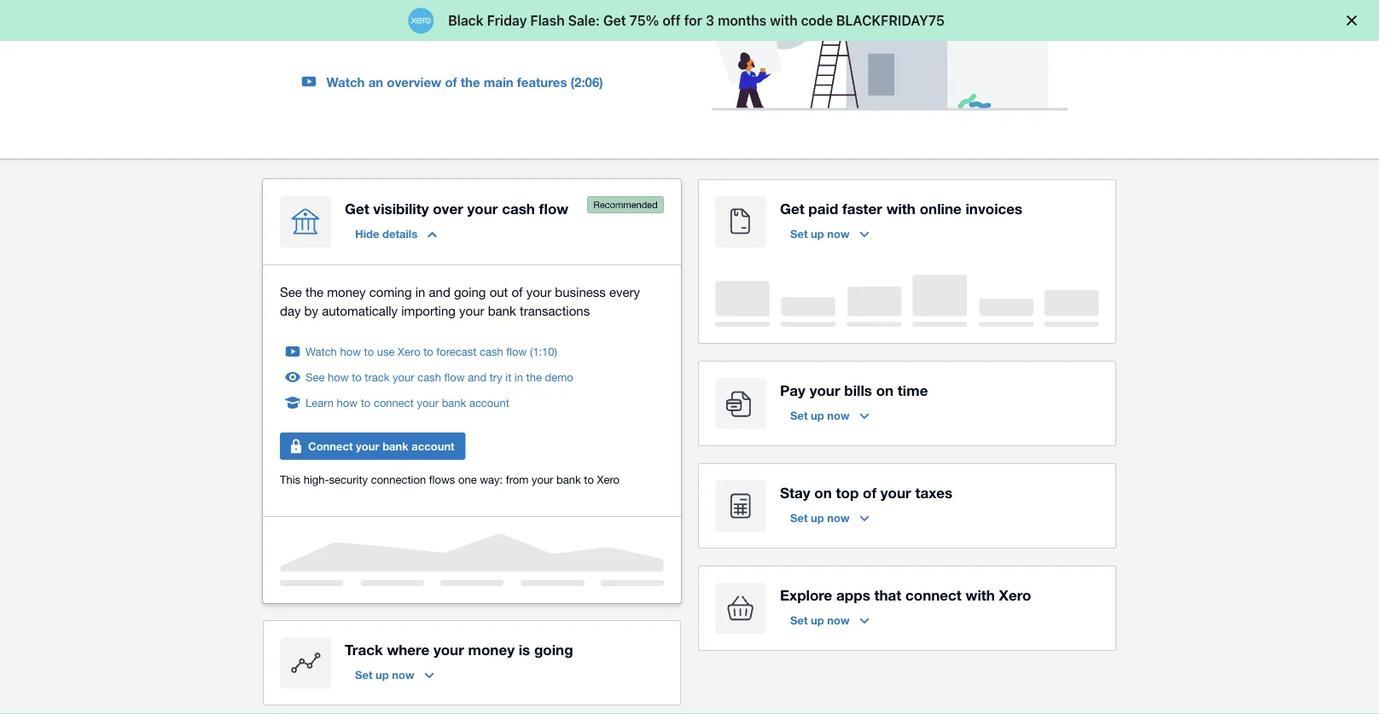Task type: locate. For each thing, give the bounding box(es) containing it.
1 horizontal spatial in
[[514, 370, 523, 384]]

to inside see how to track your cash flow and try it in the demo link
[[352, 370, 362, 384]]

see inside 'see the money coming in and going out of your business every day by automatically importing your bank transactions'
[[280, 284, 302, 299]]

get up hide
[[345, 200, 369, 217]]

to
[[364, 345, 374, 358], [423, 345, 433, 358], [352, 370, 362, 384], [361, 396, 371, 409], [584, 473, 594, 486]]

0 vertical spatial see
[[280, 284, 302, 299]]

0 horizontal spatial get
[[345, 200, 369, 217]]

xero
[[398, 345, 420, 358], [597, 473, 620, 486], [999, 586, 1031, 603]]

2 horizontal spatial and
[[468, 370, 487, 384]]

connect
[[374, 396, 414, 409], [905, 586, 962, 603]]

ahead
[[325, 9, 365, 26]]

to left use
[[364, 345, 374, 358]]

0 horizontal spatial money
[[327, 284, 366, 299]]

set down explore
[[790, 614, 808, 627]]

it right set
[[421, 9, 429, 26]]

1 horizontal spatial with
[[966, 586, 995, 603]]

out
[[490, 284, 508, 299]]

set up now button down pay your bills on time
[[780, 402, 879, 429]]

1 horizontal spatial see
[[306, 370, 325, 384]]

1 vertical spatial in
[[514, 370, 523, 384]]

of right overview on the left top
[[445, 74, 457, 90]]

watch an overview of the main features (2:06)
[[326, 74, 603, 90]]

1 horizontal spatial on
[[876, 382, 894, 399]]

set up now for paid
[[790, 227, 850, 240]]

your
[[467, 200, 498, 217], [526, 284, 551, 299], [459, 303, 484, 318], [393, 370, 414, 384], [810, 382, 840, 399], [417, 396, 439, 409], [356, 440, 379, 453], [532, 473, 553, 486], [880, 484, 911, 501], [433, 641, 464, 658]]

your right where
[[433, 641, 464, 658]]

2 vertical spatial of
[[863, 484, 876, 501]]

it
[[421, 9, 429, 26], [505, 370, 511, 384]]

flow
[[539, 200, 569, 217], [506, 345, 527, 358], [444, 370, 465, 384]]

hide details
[[355, 227, 417, 240]]

2 vertical spatial cash
[[417, 370, 441, 384]]

pay your bills on time
[[780, 382, 928, 399]]

learn
[[306, 396, 334, 409]]

0 vertical spatial going
[[454, 284, 486, 299]]

0 horizontal spatial it
[[421, 9, 429, 26]]

flows
[[429, 473, 455, 486]]

see for see how to track your cash flow and try it in the demo
[[306, 370, 325, 384]]

watch left 'an'
[[326, 74, 365, 90]]

(2:06)
[[571, 74, 603, 90]]

up down paid
[[811, 227, 824, 240]]

of
[[445, 74, 457, 90], [512, 284, 523, 299], [863, 484, 876, 501]]

set down stay
[[790, 511, 808, 524]]

learn how to connect your bank account
[[306, 396, 509, 409]]

up.
[[433, 9, 454, 26]]

1 vertical spatial going
[[534, 641, 573, 658]]

every
[[609, 284, 640, 299]]

is
[[519, 641, 530, 658]]

0 vertical spatial in
[[415, 284, 425, 299]]

0 vertical spatial of
[[445, 74, 457, 90]]

to left track
[[352, 370, 362, 384]]

to for connect
[[361, 396, 371, 409]]

going left out at top left
[[454, 284, 486, 299]]

1 vertical spatial xero
[[597, 473, 620, 486]]

cash right over
[[502, 200, 535, 217]]

account inside connect your bank account button
[[412, 440, 455, 453]]

get
[[345, 200, 369, 217], [780, 200, 804, 217]]

see up day
[[280, 284, 302, 299]]

flow left recommended icon at the left of page
[[539, 200, 569, 217]]

set up now for where
[[355, 668, 414, 682]]

1 vertical spatial it
[[505, 370, 511, 384]]

track
[[365, 370, 390, 384]]

set down pay
[[790, 409, 808, 422]]

and inside 'see the money coming in and going out of your business every day by automatically importing your bank transactions'
[[429, 284, 450, 299]]

your right importing
[[459, 303, 484, 318]]

how right "learn"
[[337, 396, 358, 409]]

the inside 'see the money coming in and going out of your business every day by automatically importing your bank transactions'
[[306, 284, 324, 299]]

set up now button down explore
[[780, 607, 879, 634]]

0 horizontal spatial of
[[445, 74, 457, 90]]

0 vertical spatial connect
[[374, 396, 414, 409]]

with
[[886, 200, 916, 217], [966, 586, 995, 603]]

2 vertical spatial flow
[[444, 370, 465, 384]]

set up now button down where
[[345, 661, 444, 689]]

by
[[304, 303, 318, 318]]

1 horizontal spatial it
[[505, 370, 511, 384]]

2 horizontal spatial of
[[863, 484, 876, 501]]

0 horizontal spatial in
[[415, 284, 425, 299]]

it right the try
[[505, 370, 511, 384]]

1 vertical spatial watch
[[306, 345, 337, 358]]

0 horizontal spatial and
[[369, 9, 394, 26]]

how for watch
[[340, 345, 361, 358]]

1 vertical spatial on
[[814, 484, 832, 501]]

0 vertical spatial how
[[340, 345, 361, 358]]

your right pay
[[810, 382, 840, 399]]

now for where
[[392, 668, 414, 682]]

up down stay on top of your taxes
[[811, 511, 824, 524]]

up for apps
[[811, 614, 824, 627]]

set up now
[[790, 227, 850, 240], [790, 409, 850, 422], [790, 511, 850, 524], [790, 614, 850, 627], [355, 668, 414, 682]]

0 vertical spatial account
[[469, 396, 509, 409]]

set for track
[[355, 668, 372, 682]]

and left the try
[[468, 370, 487, 384]]

0 horizontal spatial account
[[412, 440, 455, 453]]

1 get from the left
[[345, 200, 369, 217]]

0 vertical spatial on
[[876, 382, 894, 399]]

1 vertical spatial the
[[306, 284, 324, 299]]

bills
[[844, 382, 872, 399]]

0 horizontal spatial connect
[[374, 396, 414, 409]]

to inside learn how to connect your bank account link
[[361, 396, 371, 409]]

set up now for apps
[[790, 614, 850, 627]]

set up now button down top
[[780, 504, 879, 532]]

cash down watch how to use xero to forecast cash flow (1:10) link
[[417, 370, 441, 384]]

set up now down track in the left of the page
[[355, 668, 414, 682]]

see
[[280, 284, 302, 299], [306, 370, 325, 384]]

1 vertical spatial account
[[412, 440, 455, 453]]

track
[[345, 641, 383, 658]]

0 horizontal spatial see
[[280, 284, 302, 299]]

on right bills
[[876, 382, 894, 399]]

1 horizontal spatial and
[[429, 284, 450, 299]]

faster
[[842, 200, 882, 217]]

1 horizontal spatial connect
[[905, 586, 962, 603]]

hide details button
[[345, 220, 447, 248]]

invoices
[[966, 200, 1023, 217]]

up down explore
[[811, 614, 824, 627]]

cartoon office workers image
[[696, 0, 1090, 111]]

watch down by
[[306, 345, 337, 358]]

in
[[415, 284, 425, 299], [514, 370, 523, 384]]

set up now button
[[780, 220, 879, 248], [780, 402, 879, 429], [780, 504, 879, 532], [780, 607, 879, 634], [345, 661, 444, 689]]

connection
[[371, 473, 426, 486]]

2 vertical spatial and
[[468, 370, 487, 384]]

money left is
[[468, 641, 515, 658]]

dialog
[[0, 0, 1379, 41]]

0 vertical spatial xero
[[398, 345, 420, 358]]

how left use
[[340, 345, 361, 358]]

the left demo
[[526, 370, 542, 384]]

see up "learn"
[[306, 370, 325, 384]]

1 horizontal spatial xero
[[597, 473, 620, 486]]

now for on
[[827, 511, 850, 524]]

1 vertical spatial flow
[[506, 345, 527, 358]]

set for explore
[[790, 614, 808, 627]]

set for get
[[790, 227, 808, 240]]

set right invoices icon on the top
[[790, 227, 808, 240]]

of right top
[[863, 484, 876, 501]]

connect your bank account button
[[280, 433, 466, 460]]

day
[[280, 303, 301, 318]]

2 vertical spatial the
[[526, 370, 542, 384]]

account down the try
[[469, 396, 509, 409]]

in inside 'see the money coming in and going out of your business every day by automatically importing your bank transactions'
[[415, 284, 425, 299]]

watch
[[326, 74, 365, 90], [306, 345, 337, 358]]

1 vertical spatial and
[[429, 284, 450, 299]]

your right from
[[532, 473, 553, 486]]

to down track
[[361, 396, 371, 409]]

get for get paid faster with online invoices
[[780, 200, 804, 217]]

2 get from the left
[[780, 200, 804, 217]]

now for paid
[[827, 227, 850, 240]]

go ahead and set it up.
[[302, 9, 454, 26]]

on left top
[[814, 484, 832, 501]]

(1:10)
[[530, 345, 557, 358]]

taxes icon image
[[715, 481, 766, 532]]

how
[[340, 345, 361, 358], [328, 370, 349, 384], [337, 396, 358, 409]]

pay
[[780, 382, 806, 399]]

your right connect at the left of page
[[356, 440, 379, 453]]

try
[[490, 370, 502, 384]]

visibility
[[373, 200, 429, 217]]

set up now button for paid
[[780, 220, 879, 248]]

the up by
[[306, 284, 324, 299]]

1 horizontal spatial of
[[512, 284, 523, 299]]

2 horizontal spatial xero
[[999, 586, 1031, 603]]

0 vertical spatial with
[[886, 200, 916, 217]]

2 vertical spatial xero
[[999, 586, 1031, 603]]

get left paid
[[780, 200, 804, 217]]

bank
[[488, 303, 516, 318], [442, 396, 466, 409], [382, 440, 409, 453], [556, 473, 581, 486]]

recommended icon image
[[587, 196, 664, 213]]

set up now button down paid
[[780, 220, 879, 248]]

watch an overview of the main features (2:06) button
[[326, 74, 603, 90]]

1 vertical spatial connect
[[905, 586, 962, 603]]

1 horizontal spatial get
[[780, 200, 804, 217]]

1 horizontal spatial account
[[469, 396, 509, 409]]

going
[[454, 284, 486, 299], [534, 641, 573, 658]]

of for stay
[[863, 484, 876, 501]]

up down pay your bills on time
[[811, 409, 824, 422]]

flow left "(1:10)"
[[506, 345, 527, 358]]

where
[[387, 641, 429, 658]]

1 vertical spatial with
[[966, 586, 995, 603]]

set
[[398, 9, 417, 26]]

add-ons icon image
[[715, 583, 766, 634]]

in up importing
[[415, 284, 425, 299]]

banking icon image
[[280, 196, 331, 248]]

of right out at top left
[[512, 284, 523, 299]]

1 horizontal spatial flow
[[506, 345, 527, 358]]

set up now down pay
[[790, 409, 850, 422]]

2 horizontal spatial the
[[526, 370, 542, 384]]

0 vertical spatial the
[[461, 74, 480, 90]]

security
[[329, 473, 368, 486]]

get for get visibility over your cash flow
[[345, 200, 369, 217]]

set up now down paid
[[790, 227, 850, 240]]

1 vertical spatial of
[[512, 284, 523, 299]]

now down top
[[827, 511, 850, 524]]

details
[[382, 227, 417, 240]]

and up importing
[[429, 284, 450, 299]]

taxes
[[915, 484, 953, 501]]

0 vertical spatial flow
[[539, 200, 569, 217]]

cash
[[502, 200, 535, 217], [480, 345, 503, 358], [417, 370, 441, 384]]

set up now down stay
[[790, 511, 850, 524]]

account inside learn how to connect your bank account link
[[469, 396, 509, 409]]

now down pay your bills on time
[[827, 409, 850, 422]]

now down where
[[392, 668, 414, 682]]

connect down track
[[374, 396, 414, 409]]

0 vertical spatial money
[[327, 284, 366, 299]]

set down track in the left of the page
[[355, 668, 372, 682]]

your inside button
[[356, 440, 379, 453]]

2 horizontal spatial flow
[[539, 200, 569, 217]]

in right the try
[[514, 370, 523, 384]]

and
[[369, 9, 394, 26], [429, 284, 450, 299], [468, 370, 487, 384]]

1 vertical spatial how
[[328, 370, 349, 384]]

now
[[827, 227, 850, 240], [827, 409, 850, 422], [827, 511, 850, 524], [827, 614, 850, 627], [392, 668, 414, 682]]

to up "see how to track your cash flow and try it in the demo" on the left of page
[[423, 345, 433, 358]]

1 horizontal spatial money
[[468, 641, 515, 658]]

bank inside 'see the money coming in and going out of your business every day by automatically importing your bank transactions'
[[488, 303, 516, 318]]

automatically
[[322, 303, 398, 318]]

connect right that
[[905, 586, 962, 603]]

account up the flows
[[412, 440, 455, 453]]

how up "learn"
[[328, 370, 349, 384]]

way:
[[480, 473, 503, 486]]

0 horizontal spatial going
[[454, 284, 486, 299]]

your right over
[[467, 200, 498, 217]]

bank right from
[[556, 473, 581, 486]]

0 vertical spatial and
[[369, 9, 394, 26]]

up down track in the left of the page
[[376, 668, 389, 682]]

0 horizontal spatial with
[[886, 200, 916, 217]]

now down paid
[[827, 227, 850, 240]]

this
[[280, 473, 300, 486]]

up
[[811, 227, 824, 240], [811, 409, 824, 422], [811, 511, 824, 524], [811, 614, 824, 627], [376, 668, 389, 682]]

apps
[[836, 586, 870, 603]]

now for your
[[827, 409, 850, 422]]

money up automatically
[[327, 284, 366, 299]]

set
[[790, 227, 808, 240], [790, 409, 808, 422], [790, 511, 808, 524], [790, 614, 808, 627], [355, 668, 372, 682]]

stay
[[780, 484, 810, 501]]

from
[[506, 473, 529, 486]]

high-
[[304, 473, 329, 486]]

set up now down explore
[[790, 614, 850, 627]]

up for your
[[811, 409, 824, 422]]

the
[[461, 74, 480, 90], [306, 284, 324, 299], [526, 370, 542, 384]]

money
[[327, 284, 366, 299], [468, 641, 515, 658]]

now down apps
[[827, 614, 850, 627]]

0 horizontal spatial the
[[306, 284, 324, 299]]

online
[[920, 200, 962, 217]]

connect for with
[[905, 586, 962, 603]]

and left set
[[369, 9, 394, 26]]

main
[[484, 74, 513, 90]]

bank down out at top left
[[488, 303, 516, 318]]

going right is
[[534, 641, 573, 658]]

the left main
[[461, 74, 480, 90]]

set up now button for apps
[[780, 607, 879, 634]]

0 vertical spatial watch
[[326, 74, 365, 90]]

transactions
[[520, 303, 590, 318]]

cash up the try
[[480, 345, 503, 358]]

1 vertical spatial see
[[306, 370, 325, 384]]

bank up connection at bottom left
[[382, 440, 409, 453]]

account
[[469, 396, 509, 409], [412, 440, 455, 453]]

watch how to use xero to forecast cash flow (1:10) link
[[306, 343, 557, 360]]

flow down the forecast
[[444, 370, 465, 384]]

on
[[876, 382, 894, 399], [814, 484, 832, 501]]

2 vertical spatial how
[[337, 396, 358, 409]]



Task type: vqa. For each thing, say whether or not it's contained in the screenshot.
it to the top
yes



Task type: describe. For each thing, give the bounding box(es) containing it.
0 vertical spatial it
[[421, 9, 429, 26]]

in inside see how to track your cash flow and try it in the demo link
[[514, 370, 523, 384]]

see how to track your cash flow and try it in the demo link
[[306, 369, 573, 386]]

see for see the money coming in and going out of your business every day by automatically importing your bank transactions
[[280, 284, 302, 299]]

explore
[[780, 586, 832, 603]]

1 vertical spatial cash
[[480, 345, 503, 358]]

to right from
[[584, 473, 594, 486]]

invoices icon image
[[715, 196, 766, 248]]

forecast
[[436, 345, 476, 358]]

to for use
[[364, 345, 374, 358]]

set for stay
[[790, 511, 808, 524]]

learn how to connect your bank account link
[[306, 394, 509, 411]]

invoices preview bar graph image
[[715, 275, 1099, 327]]

watch for watch how to use xero to forecast cash flow (1:10)
[[306, 345, 337, 358]]

1 horizontal spatial the
[[461, 74, 480, 90]]

1 vertical spatial money
[[468, 641, 515, 658]]

connect
[[308, 440, 353, 453]]

that
[[874, 586, 901, 603]]

go
[[302, 9, 321, 26]]

overview
[[387, 74, 441, 90]]

bank down see how to track your cash flow and try it in the demo link
[[442, 396, 466, 409]]

your up learn how to connect your bank account
[[393, 370, 414, 384]]

up for on
[[811, 511, 824, 524]]

use
[[377, 345, 395, 358]]

get paid faster with online invoices
[[780, 200, 1023, 217]]

and inside see how to track your cash flow and try it in the demo link
[[468, 370, 487, 384]]

up for where
[[376, 668, 389, 682]]

get visibility over your cash flow
[[345, 200, 569, 217]]

your down see how to track your cash flow and try it in the demo link
[[417, 396, 439, 409]]

1 horizontal spatial going
[[534, 641, 573, 658]]

hide
[[355, 227, 379, 240]]

of inside 'see the money coming in and going out of your business every day by automatically importing your bank transactions'
[[512, 284, 523, 299]]

your left taxes
[[880, 484, 911, 501]]

connect for your
[[374, 396, 414, 409]]

watch how to use xero to forecast cash flow (1:10)
[[306, 345, 557, 358]]

now for apps
[[827, 614, 850, 627]]

how for see
[[328, 370, 349, 384]]

set up now button for where
[[345, 661, 444, 689]]

stay on top of your taxes
[[780, 484, 953, 501]]

this high-security connection flows one way: from your bank to xero
[[280, 473, 620, 486]]

your up transactions
[[526, 284, 551, 299]]

set up now button for your
[[780, 402, 879, 429]]

importing
[[401, 303, 456, 318]]

bank inside button
[[382, 440, 409, 453]]

business
[[555, 284, 606, 299]]

set for pay
[[790, 409, 808, 422]]

an
[[368, 74, 383, 90]]

track money icon image
[[280, 638, 331, 689]]

set up now for on
[[790, 511, 850, 524]]

connect your bank account
[[308, 440, 455, 453]]

one
[[458, 473, 477, 486]]

time
[[898, 382, 928, 399]]

0 horizontal spatial on
[[814, 484, 832, 501]]

see how to track your cash flow and try it in the demo
[[306, 370, 573, 384]]

up for paid
[[811, 227, 824, 240]]

demo
[[545, 370, 573, 384]]

watch for watch an overview of the main features (2:06)
[[326, 74, 365, 90]]

set up now for your
[[790, 409, 850, 422]]

set up now button for on
[[780, 504, 879, 532]]

features
[[517, 74, 567, 90]]

how for learn
[[337, 396, 358, 409]]

over
[[433, 200, 463, 217]]

bills icon image
[[715, 378, 766, 429]]

0 vertical spatial cash
[[502, 200, 535, 217]]

0 horizontal spatial xero
[[398, 345, 420, 358]]

track where your money is going
[[345, 641, 573, 658]]

banking preview line graph image
[[280, 534, 664, 586]]

0 horizontal spatial flow
[[444, 370, 465, 384]]

see the money coming in and going out of your business every day by automatically importing your bank transactions
[[280, 284, 640, 318]]

going inside 'see the money coming in and going out of your business every day by automatically importing your bank transactions'
[[454, 284, 486, 299]]

coming
[[369, 284, 412, 299]]

money inside 'see the money coming in and going out of your business every day by automatically importing your bank transactions'
[[327, 284, 366, 299]]

paid
[[808, 200, 838, 217]]

of for watch
[[445, 74, 457, 90]]

to for track
[[352, 370, 362, 384]]

explore apps that connect with xero
[[780, 586, 1031, 603]]

top
[[836, 484, 859, 501]]



